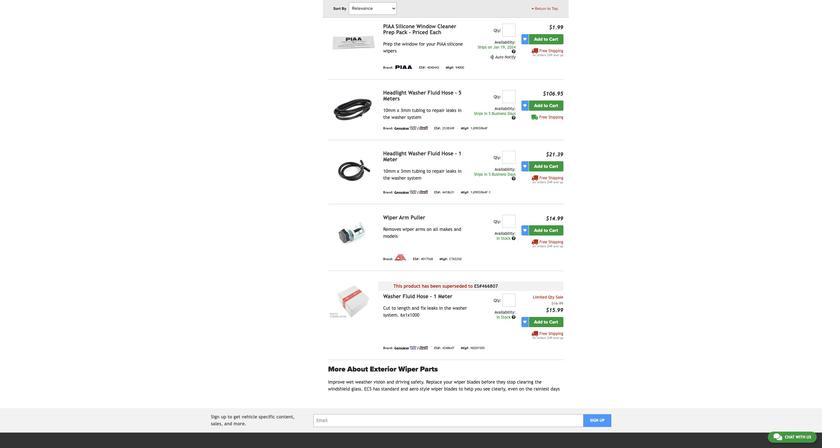 Task type: vqa. For each thing, say whether or not it's contained in the screenshot.
Orders associated with $14.99
yes



Task type: describe. For each thing, give the bounding box(es) containing it.
to inside cut to length and fix leaks in the washer system. 6x1x1000
[[392, 305, 396, 311]]

free for $1.99
[[540, 49, 548, 53]]

priced
[[413, 29, 429, 35]]

mfg#: for piaa silicone window cleaner prep pack - priced each
[[446, 66, 455, 69]]

safety.
[[411, 379, 425, 385]]

2024
[[508, 45, 516, 50]]

chat with us link
[[769, 432, 818, 443]]

and inside sign up to get vehicle specific content, sales, and more.
[[225, 421, 232, 426]]

driving
[[396, 379, 410, 385]]

return
[[535, 6, 547, 11]]

to left es#466807 at the bottom of page
[[469, 283, 473, 289]]

wet
[[346, 379, 354, 385]]

and down $21.39
[[554, 180, 559, 184]]

add for $1.99
[[535, 36, 543, 42]]

es#: 2538349
[[435, 127, 455, 130]]

leaks for headlight washer fluid hose - 1 meter
[[446, 168, 457, 174]]

brand: for meters
[[384, 127, 394, 130]]

leaks inside cut to length and fix leaks in the washer system. 6x1x1000
[[428, 305, 438, 311]]

washer fluid hose - 1 meter link
[[384, 293, 453, 299]]

2 vertical spatial fluid
[[403, 293, 415, 299]]

leaks for headlight washer fluid hose - 5 meters
[[446, 108, 457, 113]]

puller
[[411, 214, 426, 221]]

models
[[384, 233, 398, 239]]

3mm for meter
[[401, 168, 411, 174]]

prep the window for your piaa silicone wipers
[[384, 41, 463, 53]]

for
[[419, 41, 425, 47]]

1 vertical spatial wiper
[[454, 379, 466, 385]]

auto notify
[[496, 55, 516, 59]]

question circle image for $106.95
[[512, 116, 516, 120]]

chat with us
[[786, 435, 812, 439]]

sign for sign up to get vehicle specific content, sales, and more.
[[211, 414, 220, 419]]

piaa inside "piaa silicone window cleaner prep pack - priced each"
[[384, 23, 395, 29]]

about
[[348, 365, 368, 373]]

- inside "piaa silicone window cleaner prep pack - priced each"
[[409, 29, 411, 35]]

us
[[807, 435, 812, 439]]

$14.99
[[546, 215, 564, 222]]

return to top
[[534, 6, 559, 11]]

- inside headlight washer fluid hose - 1 meter
[[455, 150, 457, 157]]

qty: for $14.99
[[494, 219, 502, 224]]

to down return to top
[[544, 36, 548, 42]]

1 vertical spatial blades
[[444, 386, 458, 392]]

vision
[[374, 379, 386, 385]]

and down driving at the left bottom
[[401, 386, 408, 392]]

your inside improve wet weather vision and driving safety. replace your wiper blades before they stop clearing the windshield glass. ecs has standard and aero style wiper blades to help you see clearly, even on the rainiest days
[[444, 379, 453, 385]]

to down the $15.99
[[544, 319, 548, 325]]

arm
[[400, 214, 409, 221]]

cart for $14.99
[[550, 228, 559, 233]]

1 horizontal spatial meter
[[439, 293, 453, 299]]

all
[[433, 227, 439, 232]]

hose for 1
[[442, 150, 454, 157]]

window
[[402, 41, 418, 47]]

$15.99
[[546, 307, 564, 313]]

rainiest
[[534, 386, 550, 392]]

2 in stock from the top
[[497, 315, 512, 320]]

availability: for $106.95
[[495, 106, 516, 111]]

0 horizontal spatial 1
[[434, 293, 437, 299]]

to up free shipping
[[544, 103, 548, 108]]

es#: for pack
[[420, 66, 426, 69]]

content,
[[277, 414, 295, 419]]

chat
[[786, 435, 795, 439]]

$49 for $21.39
[[548, 180, 553, 184]]

caret up image
[[532, 7, 534, 11]]

this
[[394, 283, 403, 289]]

free shipping on orders $49 and up for $14.99
[[533, 240, 564, 248]]

add to wish list image for $106.95
[[524, 104, 527, 107]]

availability: for $1.99
[[495, 40, 516, 45]]

cta5250
[[450, 257, 462, 261]]

free for $14.99
[[540, 240, 548, 244]]

wipers
[[384, 48, 397, 53]]

3mm for meters
[[401, 108, 411, 113]]

you
[[475, 386, 482, 392]]

4418631
[[443, 191, 455, 194]]

to down headlight washer fluid hose - 1 meter link
[[427, 168, 431, 174]]

add to wish list image for $21.39
[[524, 165, 527, 168]]

windshield
[[328, 386, 350, 392]]

improve wet weather vision and driving safety. replace your wiper blades before they stop clearing the windshield glass. ecs has standard and aero style wiper blades to help you see clearly, even on the rainiest days
[[328, 379, 560, 392]]

cut to length and fix leaks in the washer system. 6x1x1000
[[384, 305, 467, 318]]

es#: 4017568
[[413, 257, 433, 261]]

notify
[[505, 55, 516, 59]]

5 brand: from the top
[[384, 346, 394, 350]]

qty: for $106.95
[[494, 95, 502, 99]]

es#: for 5
[[435, 127, 441, 130]]

window
[[417, 23, 436, 29]]

weather
[[356, 379, 373, 385]]

question circle image for $1.99
[[512, 50, 516, 54]]

10mm for headlight washer fluid hose - 1 meter
[[384, 168, 396, 174]]

days for $106.95
[[508, 111, 516, 116]]

before
[[482, 379, 496, 385]]

the inside cut to length and fix leaks in the washer system. 6x1x1000
[[445, 305, 452, 311]]

headlight for meter
[[384, 150, 407, 157]]

brand: for meter
[[384, 191, 394, 194]]

makes
[[440, 227, 453, 232]]

free shipping on orders $49 and up for $1.99
[[533, 49, 564, 57]]

4040443
[[428, 66, 440, 69]]

1 inside headlight washer fluid hose - 1 meter
[[459, 150, 462, 157]]

tubing for meter
[[413, 168, 426, 174]]

$21.39
[[546, 151, 564, 158]]

bremmen parts - corporate logo image
[[395, 0, 428, 3]]

in up '1j0955964f'
[[485, 111, 488, 116]]

5 for 1
[[489, 172, 491, 177]]

wifi image
[[490, 55, 494, 60]]

sort by
[[334, 6, 347, 11]]

this product has been superseded to es#466807
[[394, 283, 498, 289]]

comments image
[[774, 433, 783, 441]]

cta tools - corporate logo image
[[395, 254, 407, 260]]

to down $14.99
[[544, 228, 548, 233]]

add to cart button for $14.99
[[529, 225, 564, 235]]

repair for headlight washer fluid hose - 5 meters
[[433, 108, 445, 113]]

wiper arm puller link
[[384, 214, 426, 221]]

add for $21.39
[[535, 163, 543, 169]]

add to cart for $14.99
[[535, 228, 559, 233]]

clearing
[[517, 379, 534, 385]]

fluid for 5
[[428, 90, 440, 96]]

headlight washer fluid hose - 5 meters
[[384, 90, 462, 102]]

19,
[[501, 45, 507, 50]]

more.
[[234, 421, 247, 426]]

es#: 4348647
[[435, 346, 455, 350]]

2538349
[[443, 127, 455, 130]]

mfg#: for headlight washer fluid hose - 1 meter
[[461, 191, 470, 194]]

product
[[404, 283, 421, 289]]

more about exterior wiper parts
[[328, 365, 438, 373]]

in up 'mfg#: 1j0955964f'
[[458, 108, 462, 113]]

headlight for meters
[[384, 90, 407, 96]]

5 qty: from the top
[[494, 298, 502, 303]]

aero
[[410, 386, 419, 392]]

replace
[[426, 379, 443, 385]]

4 add to wish list image from the top
[[524, 320, 527, 324]]

clearly,
[[492, 386, 507, 392]]

4 brand: from the top
[[384, 257, 394, 261]]

piaa inside prep the window for your piaa silicone wipers
[[437, 41, 446, 47]]

4 $49 from the top
[[548, 336, 553, 340]]

top
[[552, 6, 559, 11]]

5 free from the top
[[540, 331, 548, 336]]

business for headlight washer fluid hose - 1 meter
[[492, 172, 507, 177]]

$16.99
[[552, 301, 564, 306]]

sort
[[334, 6, 341, 11]]

1j0955964f-
[[471, 191, 489, 194]]

2 question circle image from the top
[[512, 315, 516, 319]]

1j0955964f
[[471, 127, 488, 130]]

up inside sign up to get vehicle specific content, sales, and more.
[[221, 414, 227, 419]]

to down headlight washer fluid hose - 5 meters link
[[427, 108, 431, 113]]

es#: 4040443
[[420, 66, 440, 69]]

and down $14.99
[[554, 244, 559, 248]]

to down $21.39
[[544, 163, 548, 169]]

sign up button
[[584, 414, 612, 427]]

headlight washer fluid hose - 1 meter link
[[384, 150, 462, 162]]

fix
[[421, 305, 426, 311]]

sign for sign up
[[591, 418, 599, 423]]

ships for headlight washer fluid hose - 5 meters
[[474, 111, 483, 116]]

specific
[[259, 414, 275, 419]]

- inside headlight washer fluid hose - 5 meters
[[455, 90, 457, 96]]

piaa silicone window cleaner prep pack - priced each
[[384, 23, 457, 35]]

brand: for -
[[384, 66, 394, 69]]

in up mfg#: 1j0955964f-1 at top
[[458, 168, 462, 174]]

es#466807
[[475, 283, 498, 289]]

mfg#: cta5250
[[440, 257, 462, 261]]

5 inside headlight washer fluid hose - 5 meters
[[459, 90, 462, 96]]

days
[[551, 386, 560, 392]]

sale
[[556, 295, 564, 299]]

2 stock from the top
[[501, 315, 511, 320]]

and down the $1.99
[[554, 53, 559, 57]]

business for headlight washer fluid hose - 5 meters
[[492, 111, 507, 116]]

10mm x 3mm tubing to repair leaks in the washer system for meter
[[384, 168, 462, 181]]

$49 for $14.99
[[548, 244, 553, 248]]

es#: left 4348647
[[435, 346, 441, 350]]

ships for piaa silicone window cleaner prep pack - priced each
[[478, 45, 487, 50]]

es#466807 link
[[475, 283, 498, 289]]

exterior
[[370, 365, 397, 373]]

1 horizontal spatial has
[[422, 283, 429, 289]]

even
[[508, 386, 518, 392]]

es#2538349 - 1j0955964f - headlight washer fluid hose - 5 meters - 10mm x 3mm tubing to repair leaks in the washer system - genuine volkswagen audi - audi volkswagen image
[[328, 90, 378, 127]]

mfg#: 1j0955964f
[[461, 127, 488, 130]]



Task type: locate. For each thing, give the bounding box(es) containing it.
2 system from the top
[[408, 175, 422, 181]]

1 vertical spatial question circle image
[[512, 315, 516, 319]]

0 vertical spatial days
[[508, 111, 516, 116]]

2 horizontal spatial 1
[[489, 191, 491, 194]]

cart down $14.99
[[550, 228, 559, 233]]

1 free from the top
[[540, 49, 548, 53]]

removes wiper arms on all makes and models
[[384, 227, 462, 239]]

0 vertical spatial system
[[408, 115, 422, 120]]

3 add to cart button from the top
[[529, 161, 564, 171]]

free shipping on orders $49 and up down $21.39
[[533, 176, 564, 184]]

1 horizontal spatial blades
[[467, 379, 481, 385]]

1 vertical spatial x
[[397, 168, 400, 174]]

4 free from the top
[[540, 240, 548, 244]]

to inside improve wet weather vision and driving safety. replace your wiper blades before they stop clearing the windshield glass. ecs has standard and aero style wiper blades to help you see clearly, even on the rainiest days
[[459, 386, 463, 392]]

1 horizontal spatial wiper
[[431, 386, 443, 392]]

5 availability: from the top
[[495, 310, 516, 315]]

to
[[548, 6, 551, 11], [544, 36, 548, 42], [544, 103, 548, 108], [427, 108, 431, 113], [544, 163, 548, 169], [427, 168, 431, 174], [544, 228, 548, 233], [469, 283, 473, 289], [392, 305, 396, 311], [544, 319, 548, 325], [459, 386, 463, 392], [228, 414, 232, 419]]

1 vertical spatial ships
[[474, 111, 483, 116]]

free shipping
[[540, 115, 564, 119]]

washer inside headlight washer fluid hose - 5 meters
[[409, 90, 426, 96]]

add to cart button down the $15.99
[[529, 317, 564, 327]]

add to cart button down the $1.99
[[529, 34, 564, 44]]

0 vertical spatial stock
[[501, 236, 511, 241]]

1 add to cart from the top
[[535, 36, 559, 42]]

4 shipping from the top
[[549, 240, 564, 244]]

sign up
[[591, 418, 605, 423]]

headlight
[[384, 90, 407, 96], [384, 150, 407, 157]]

2 vertical spatial 5
[[489, 172, 491, 177]]

piaa
[[384, 23, 395, 29], [437, 41, 446, 47]]

1 question circle image from the top
[[512, 50, 516, 54]]

add to wish list image
[[524, 38, 527, 41], [524, 104, 527, 107], [524, 165, 527, 168], [524, 320, 527, 324]]

repair for headlight washer fluid hose - 1 meter
[[433, 168, 445, 174]]

0 vertical spatial piaa
[[384, 23, 395, 29]]

2 vertical spatial leaks
[[428, 305, 438, 311]]

cart down $21.39
[[550, 163, 559, 169]]

3mm down headlight washer fluid hose - 1 meter link
[[401, 168, 411, 174]]

cart for $106.95
[[550, 103, 559, 108]]

2 vertical spatial question circle image
[[512, 177, 516, 181]]

1 vertical spatial days
[[508, 172, 516, 177]]

availability: for $14.99
[[495, 231, 516, 236]]

0 horizontal spatial sign
[[211, 414, 220, 419]]

1 vertical spatial tubing
[[413, 168, 426, 174]]

5 for 5
[[489, 111, 491, 116]]

es#: left 4418631
[[435, 191, 441, 194]]

parts
[[420, 365, 438, 373]]

2 add to cart button from the top
[[529, 100, 564, 111]]

es#4017568 - cta5250 - wiper arm puller - removes wiper arms on all makes and models - cta tools - audi bmw volkswagen mercedes benz mini porsche image
[[328, 215, 378, 252]]

washer for meter
[[409, 150, 426, 157]]

hose down 2538349
[[442, 150, 454, 157]]

ships for headlight washer fluid hose - 1 meter
[[474, 172, 483, 177]]

2 $49 from the top
[[548, 180, 553, 184]]

0 vertical spatial hose
[[442, 90, 454, 96]]

orders for $21.39
[[537, 180, 547, 184]]

1 vertical spatial leaks
[[446, 168, 457, 174]]

0 vertical spatial washer
[[409, 90, 426, 96]]

2 headlight from the top
[[384, 150, 407, 157]]

3 add to wish list image from the top
[[524, 165, 527, 168]]

washer
[[409, 90, 426, 96], [409, 150, 426, 157], [384, 293, 401, 299]]

with
[[796, 435, 806, 439]]

and left the fix
[[412, 305, 420, 311]]

cut
[[384, 305, 391, 311]]

piaa down each
[[437, 41, 446, 47]]

return to top link
[[532, 6, 559, 11]]

washer down headlight washer fluid hose - 1 meter link
[[392, 175, 406, 181]]

1 vertical spatial 10mm
[[384, 168, 396, 174]]

prep up "wipers"
[[384, 41, 393, 47]]

$49
[[548, 53, 553, 57], [548, 180, 553, 184], [548, 244, 553, 248], [548, 336, 553, 340]]

0 vertical spatial washer
[[392, 115, 406, 120]]

3 cart from the top
[[550, 163, 559, 169]]

your inside prep the window for your piaa silicone wipers
[[427, 41, 436, 47]]

1 availability: from the top
[[495, 40, 516, 45]]

genuine volkswagen audi - corporate logo image
[[395, 126, 428, 130], [395, 190, 428, 194], [395, 346, 428, 349]]

washer for meters
[[392, 115, 406, 120]]

10mm for headlight washer fluid hose - 5 meters
[[384, 108, 396, 113]]

1 vertical spatial meter
[[439, 293, 453, 299]]

wiper inside "removes wiper arms on all makes and models"
[[403, 227, 414, 232]]

orders for $1.99
[[537, 53, 547, 57]]

1 tubing from the top
[[413, 108, 426, 113]]

$49 down $21.39
[[548, 180, 553, 184]]

$49 down the $15.99
[[548, 336, 553, 340]]

fluid down product
[[403, 293, 415, 299]]

wiper arm puller
[[384, 214, 426, 221]]

question circle image
[[512, 236, 516, 240], [512, 315, 516, 319]]

3 genuine volkswagen audi - corporate logo image from the top
[[395, 346, 428, 349]]

2 availability: from the top
[[495, 106, 516, 111]]

washer for meter
[[392, 175, 406, 181]]

0 vertical spatial 5
[[459, 90, 462, 96]]

2 add to cart from the top
[[535, 103, 559, 108]]

prep
[[384, 29, 395, 35], [384, 41, 393, 47]]

add
[[535, 36, 543, 42], [535, 103, 543, 108], [535, 163, 543, 169], [535, 228, 543, 233], [535, 319, 543, 325]]

to left help
[[459, 386, 463, 392]]

cart for $21.39
[[550, 163, 559, 169]]

3 question circle image from the top
[[512, 177, 516, 181]]

brand: left cta tools - corporate logo
[[384, 257, 394, 261]]

repair down headlight washer fluid hose - 1 meter link
[[433, 168, 445, 174]]

1 vertical spatial 3mm
[[401, 168, 411, 174]]

1 prep from the top
[[384, 29, 395, 35]]

silicone
[[396, 23, 415, 29]]

vehicle
[[242, 414, 257, 419]]

washer inside headlight washer fluid hose - 1 meter
[[409, 150, 426, 157]]

1 days from the top
[[508, 111, 516, 116]]

1 vertical spatial your
[[444, 379, 453, 385]]

0 horizontal spatial has
[[373, 386, 380, 392]]

to left get
[[228, 414, 232, 419]]

sign inside sign up to get vehicle specific content, sales, and more.
[[211, 414, 220, 419]]

1 vertical spatial in
[[497, 315, 500, 320]]

mfg#: left "1j0955964f-"
[[461, 191, 470, 194]]

to inside return to top link
[[548, 6, 551, 11]]

headlight inside headlight washer fluid hose - 5 meters
[[384, 90, 407, 96]]

free for $21.39
[[540, 176, 548, 180]]

x down headlight washer fluid hose - 1 meter link
[[397, 168, 400, 174]]

your right replace
[[444, 379, 453, 385]]

$106.95
[[543, 91, 564, 97]]

1 add to cart button from the top
[[529, 34, 564, 44]]

0 horizontal spatial wiper
[[384, 214, 398, 221]]

5 add from the top
[[535, 319, 543, 325]]

2 10mm x 3mm tubing to repair leaks in the washer system from the top
[[384, 168, 462, 181]]

1 horizontal spatial piaa
[[437, 41, 446, 47]]

1 vertical spatial washer
[[392, 175, 406, 181]]

add to wish list image for $1.99
[[524, 38, 527, 41]]

0 vertical spatial headlight
[[384, 90, 407, 96]]

orders right notify
[[537, 53, 547, 57]]

0 vertical spatial repair
[[433, 108, 445, 113]]

business
[[492, 111, 507, 116], [492, 172, 507, 177]]

more
[[328, 365, 346, 373]]

1 vertical spatial prep
[[384, 41, 393, 47]]

3 add from the top
[[535, 163, 543, 169]]

1 cart from the top
[[550, 36, 559, 42]]

the
[[394, 41, 401, 47], [384, 115, 390, 120], [384, 175, 390, 181], [445, 305, 452, 311], [535, 379, 542, 385], [526, 386, 533, 392]]

shipping down the $106.95 at the right
[[549, 115, 564, 119]]

1 vertical spatial question circle image
[[512, 116, 516, 120]]

5 cart from the top
[[550, 319, 559, 325]]

2 vertical spatial genuine volkswagen audi - corporate logo image
[[395, 346, 428, 349]]

tubing down headlight washer fluid hose - 5 meters link
[[413, 108, 426, 113]]

0 vertical spatial 10mm x 3mm tubing to repair leaks in the washer system
[[384, 108, 462, 120]]

Email email field
[[314, 414, 584, 427]]

washer
[[392, 115, 406, 120], [392, 175, 406, 181], [453, 305, 467, 311]]

washer inside cut to length and fix leaks in the washer system. 6x1x1000
[[453, 305, 467, 311]]

1 x from the top
[[397, 108, 400, 113]]

0 vertical spatial 1
[[459, 150, 462, 157]]

add to cart button down $21.39
[[529, 161, 564, 171]]

4 add from the top
[[535, 228, 543, 233]]

2 qty: from the top
[[494, 95, 502, 99]]

add to cart button for $21.39
[[529, 161, 564, 171]]

x for meters
[[397, 108, 400, 113]]

2 vertical spatial wiper
[[431, 386, 443, 392]]

mfg#: left the "cta5250"
[[440, 257, 448, 261]]

sales,
[[211, 421, 223, 426]]

1 system from the top
[[408, 115, 422, 120]]

2 3mm from the top
[[401, 168, 411, 174]]

jan
[[494, 45, 500, 50]]

add to cart down the $15.99
[[535, 319, 559, 325]]

0 horizontal spatial your
[[427, 41, 436, 47]]

1 shipping from the top
[[549, 49, 564, 53]]

your right for
[[427, 41, 436, 47]]

question circle image for $21.39
[[512, 177, 516, 181]]

headlight washer fluid hose - 5 meters link
[[384, 90, 462, 102]]

free
[[540, 49, 548, 53], [540, 115, 548, 119], [540, 176, 548, 180], [540, 240, 548, 244], [540, 331, 548, 336]]

mfg#: for wiper arm puller
[[440, 257, 448, 261]]

in up "1j0955964f-"
[[485, 172, 488, 177]]

add to wish list image
[[524, 229, 527, 232]]

headlight inside headlight washer fluid hose - 1 meter
[[384, 150, 407, 157]]

to inside sign up to get vehicle specific content, sales, and more.
[[228, 414, 232, 419]]

thumbnail image image
[[328, 281, 378, 319]]

2 orders from the top
[[537, 180, 547, 184]]

washer down the meters
[[392, 115, 406, 120]]

repair up es#: 2538349
[[433, 108, 445, 113]]

free down the $15.99
[[540, 331, 548, 336]]

shipping down $21.39
[[549, 176, 564, 180]]

add to cart up free shipping
[[535, 103, 559, 108]]

-
[[409, 29, 411, 35], [455, 90, 457, 96], [455, 150, 457, 157], [430, 293, 432, 299]]

3 availability: from the top
[[495, 167, 516, 172]]

add to cart button up free shipping
[[529, 100, 564, 111]]

1 horizontal spatial your
[[444, 379, 453, 385]]

1 vertical spatial has
[[373, 386, 380, 392]]

brand: up exterior
[[384, 346, 394, 350]]

2 tubing from the top
[[413, 168, 426, 174]]

sign inside button
[[591, 418, 599, 423]]

and inside cut to length and fix leaks in the washer system. 6x1x1000
[[412, 305, 420, 311]]

orders for $14.99
[[537, 244, 547, 248]]

2 horizontal spatial wiper
[[454, 379, 466, 385]]

2 vertical spatial 1
[[434, 293, 437, 299]]

the inside prep the window for your piaa silicone wipers
[[394, 41, 401, 47]]

3 $49 from the top
[[548, 244, 553, 248]]

1 vertical spatial genuine volkswagen audi - corporate logo image
[[395, 190, 428, 194]]

2 question circle image from the top
[[512, 116, 516, 120]]

add to cart button for $106.95
[[529, 100, 564, 111]]

brand:
[[384, 66, 394, 69], [384, 127, 394, 130], [384, 191, 394, 194], [384, 257, 394, 261], [384, 346, 394, 350]]

on inside improve wet weather vision and driving safety. replace your wiper blades before they stop clearing the windshield glass. ecs has standard and aero style wiper blades to help you see clearly, even on the rainiest days
[[520, 386, 525, 392]]

tubing down headlight washer fluid hose - 1 meter link
[[413, 168, 426, 174]]

0 vertical spatial x
[[397, 108, 400, 113]]

has inside improve wet weather vision and driving safety. replace your wiper blades before they stop clearing the windshield glass. ecs has standard and aero style wiper blades to help you see clearly, even on the rainiest days
[[373, 386, 380, 392]]

brand: up wiper arm puller link
[[384, 191, 394, 194]]

add to cart down the $1.99
[[535, 36, 559, 42]]

and inside "removes wiper arms on all makes and models"
[[454, 227, 462, 232]]

2 genuine volkswagen audi - corporate logo image from the top
[[395, 190, 428, 194]]

3 add to cart from the top
[[535, 163, 559, 169]]

2 shipping from the top
[[549, 115, 564, 119]]

genuine volkswagen audi - corporate logo image up puller
[[395, 190, 428, 194]]

mfg#: left n0201505
[[461, 346, 470, 350]]

wiper down replace
[[431, 386, 443, 392]]

add to cart for $1.99
[[535, 36, 559, 42]]

and down the $15.99
[[554, 336, 559, 340]]

4 add to cart button from the top
[[529, 225, 564, 235]]

leaks up 2538349
[[446, 108, 457, 113]]

hose inside headlight washer fluid hose - 5 meters
[[442, 90, 454, 96]]

0 vertical spatial question circle image
[[512, 50, 516, 54]]

on inside "removes wiper arms on all makes and models"
[[427, 227, 432, 232]]

0 vertical spatial tubing
[[413, 108, 426, 113]]

1 horizontal spatial 1
[[459, 150, 462, 157]]

and right the "makes"
[[454, 227, 462, 232]]

$49 down the $1.99
[[548, 53, 553, 57]]

see
[[484, 386, 491, 392]]

1 horizontal spatial sign
[[591, 418, 599, 423]]

blades
[[467, 379, 481, 385], [444, 386, 458, 392]]

improve
[[328, 379, 345, 385]]

2 days from the top
[[508, 172, 516, 177]]

0 vertical spatial meter
[[384, 156, 398, 162]]

2 ships in 5 business days from the top
[[474, 172, 516, 177]]

leaks right the fix
[[428, 305, 438, 311]]

hose inside headlight washer fluid hose - 1 meter
[[442, 150, 454, 157]]

1 qty: from the top
[[494, 28, 502, 33]]

5 shipping from the top
[[549, 331, 564, 336]]

blades up help
[[467, 379, 481, 385]]

3 shipping from the top
[[549, 176, 564, 180]]

0 vertical spatial in stock
[[497, 236, 512, 241]]

add to cart button for $1.99
[[529, 34, 564, 44]]

4 cart from the top
[[550, 228, 559, 233]]

5 add to cart button from the top
[[529, 317, 564, 327]]

brand: left piaa - corporate logo at the top of the page
[[384, 66, 394, 69]]

1 vertical spatial business
[[492, 172, 507, 177]]

free shipping on orders $49 and up for $21.39
[[533, 176, 564, 184]]

mfg#:
[[446, 66, 455, 69], [461, 127, 470, 130], [461, 191, 470, 194], [440, 257, 448, 261], [461, 346, 470, 350]]

ships in 5 business days for headlight washer fluid hose - 5 meters
[[474, 111, 516, 116]]

qty:
[[494, 28, 502, 33], [494, 95, 502, 99], [494, 155, 502, 160], [494, 219, 502, 224], [494, 298, 502, 303]]

in inside cut to length and fix leaks in the washer system. 6x1x1000
[[440, 305, 443, 311]]

piaa - corporate logo image
[[395, 65, 413, 69]]

2 repair from the top
[[433, 168, 445, 174]]

es#: 4418631
[[435, 191, 455, 194]]

1 ships in 5 business days from the top
[[474, 111, 516, 116]]

0 vertical spatial leaks
[[446, 108, 457, 113]]

1 vertical spatial washer
[[409, 150, 426, 157]]

1 business from the top
[[492, 111, 507, 116]]

shipping for $1.99
[[549, 49, 564, 53]]

1 add from the top
[[535, 36, 543, 42]]

style
[[420, 386, 430, 392]]

2 10mm from the top
[[384, 168, 396, 174]]

$49 down $14.99
[[548, 244, 553, 248]]

1 headlight from the top
[[384, 90, 407, 96]]

2 vertical spatial washer
[[453, 305, 467, 311]]

system for meters
[[408, 115, 422, 120]]

mfg#: 1j0955964f-1
[[461, 191, 491, 194]]

fluid inside headlight washer fluid hose - 1 meter
[[428, 150, 440, 157]]

limited
[[533, 295, 547, 299]]

1 vertical spatial fluid
[[428, 150, 440, 157]]

piaa silicone window cleaner prep pack - priced each link
[[384, 23, 457, 35]]

genuine volkswagen audi - corporate logo image for meter
[[395, 190, 428, 194]]

1 vertical spatial system
[[408, 175, 422, 181]]

qty
[[549, 295, 555, 299]]

pack
[[397, 29, 408, 35]]

washer fluid hose - 1 meter
[[384, 293, 453, 299]]

0 vertical spatial 10mm
[[384, 108, 396, 113]]

washer down superseded
[[453, 305, 467, 311]]

0 horizontal spatial blades
[[444, 386, 458, 392]]

2 vertical spatial hose
[[417, 293, 429, 299]]

hose up the fix
[[417, 293, 429, 299]]

1 repair from the top
[[433, 108, 445, 113]]

ships in 5 business days for headlight washer fluid hose - 1 meter
[[474, 172, 516, 177]]

auto notify link
[[490, 55, 516, 60]]

add to cart button
[[529, 34, 564, 44], [529, 100, 564, 111], [529, 161, 564, 171], [529, 225, 564, 235], [529, 317, 564, 327]]

es#4418631 - 1j0955964f-1 - headlight washer fluid hose - 1 meter - 10mm x 3mm tubing to repair leaks in the washer system - genuine volkswagen audi - audi volkswagen image
[[328, 151, 378, 188]]

genuine volkswagen audi - corporate logo image for meters
[[395, 126, 428, 130]]

add to cart down $21.39
[[535, 163, 559, 169]]

free down the $106.95 at the right
[[540, 115, 548, 119]]

fluid for 1
[[428, 150, 440, 157]]

free shipping on orders $49 and up down the $15.99
[[533, 331, 564, 340]]

get
[[234, 414, 241, 419]]

1 add to wish list image from the top
[[524, 38, 527, 41]]

piaa left pack
[[384, 23, 395, 29]]

0 vertical spatial wiper
[[403, 227, 414, 232]]

2 brand: from the top
[[384, 127, 394, 130]]

genuine volkswagen audi - corporate logo image up headlight washer fluid hose - 1 meter link
[[395, 126, 428, 130]]

0 horizontal spatial piaa
[[384, 23, 395, 29]]

1 vertical spatial hose
[[442, 150, 454, 157]]

1 vertical spatial 10mm x 3mm tubing to repair leaks in the washer system
[[384, 168, 462, 181]]

mfg#: for headlight washer fluid hose - 5 meters
[[461, 127, 470, 130]]

days for $21.39
[[508, 172, 516, 177]]

cart for $1.99
[[550, 36, 559, 42]]

3 qty: from the top
[[494, 155, 502, 160]]

2 vertical spatial washer
[[384, 293, 401, 299]]

qty: for $1.99
[[494, 28, 502, 33]]

add for $14.99
[[535, 228, 543, 233]]

qty: for $21.39
[[494, 155, 502, 160]]

ships in 5 business days up "1j0955964f-"
[[474, 172, 516, 177]]

1 stock from the top
[[501, 236, 511, 241]]

$49 for $1.99
[[548, 53, 553, 57]]

1 horizontal spatial wiper
[[399, 365, 419, 373]]

1 $49 from the top
[[548, 53, 553, 57]]

2 add to wish list image from the top
[[524, 104, 527, 107]]

been
[[431, 283, 441, 289]]

10mm x 3mm tubing to repair leaks in the washer system down headlight washer fluid hose - 1 meter link
[[384, 168, 462, 181]]

3 free shipping on orders $49 and up from the top
[[533, 240, 564, 248]]

0 vertical spatial ships in 5 business days
[[474, 111, 516, 116]]

0 vertical spatial has
[[422, 283, 429, 289]]

free shipping on orders $49 and up down $14.99
[[533, 240, 564, 248]]

0 vertical spatial 3mm
[[401, 108, 411, 113]]

2 business from the top
[[492, 172, 507, 177]]

3 orders from the top
[[537, 244, 547, 248]]

removes
[[384, 227, 401, 232]]

3 brand: from the top
[[384, 191, 394, 194]]

$1.99
[[550, 24, 564, 30]]

2 free from the top
[[540, 115, 548, 119]]

has down vision
[[373, 386, 380, 392]]

ships up '1j0955964f'
[[474, 111, 483, 116]]

fluid inside headlight washer fluid hose - 5 meters
[[428, 90, 440, 96]]

1 genuine volkswagen audi - corporate logo image from the top
[[395, 126, 428, 130]]

4 free shipping on orders $49 and up from the top
[[533, 331, 564, 340]]

up inside button
[[600, 418, 605, 423]]

wiper up driving at the left bottom
[[399, 365, 419, 373]]

meters
[[384, 95, 400, 102]]

sign
[[211, 414, 220, 419], [591, 418, 599, 423]]

1 vertical spatial stock
[[501, 315, 511, 320]]

shipping for $21.39
[[549, 176, 564, 180]]

length
[[398, 305, 411, 311]]

tubing for meters
[[413, 108, 426, 113]]

x down the meters
[[397, 108, 400, 113]]

1 vertical spatial 1
[[489, 191, 491, 194]]

1 10mm from the top
[[384, 108, 396, 113]]

ships left jan
[[478, 45, 487, 50]]

0 vertical spatial in
[[497, 236, 500, 241]]

free down $21.39
[[540, 176, 548, 180]]

up
[[560, 53, 564, 57], [560, 180, 564, 184], [560, 244, 564, 248], [560, 336, 564, 340], [221, 414, 227, 419], [600, 418, 605, 423]]

10mm x 3mm tubing to repair leaks in the washer system for meters
[[384, 108, 462, 120]]

1 vertical spatial in stock
[[497, 315, 512, 320]]

0 vertical spatial prep
[[384, 29, 395, 35]]

cart
[[550, 36, 559, 42], [550, 103, 559, 108], [550, 163, 559, 169], [550, 228, 559, 233], [550, 319, 559, 325]]

None number field
[[503, 24, 516, 37], [503, 90, 516, 103], [503, 151, 516, 164], [503, 215, 516, 228], [503, 294, 516, 307], [503, 24, 516, 37], [503, 90, 516, 103], [503, 151, 516, 164], [503, 215, 516, 228], [503, 294, 516, 307]]

orders down $14.99
[[537, 244, 547, 248]]

1 orders from the top
[[537, 53, 547, 57]]

2 free shipping on orders $49 and up from the top
[[533, 176, 564, 184]]

cart down the $1.99
[[550, 36, 559, 42]]

2 prep from the top
[[384, 41, 393, 47]]

4 availability: from the top
[[495, 231, 516, 236]]

meter inside headlight washer fluid hose - 1 meter
[[384, 156, 398, 162]]

meter
[[384, 156, 398, 162], [439, 293, 453, 299]]

availability: for $21.39
[[495, 167, 516, 172]]

hose down mfg#: 94000
[[442, 90, 454, 96]]

system for meter
[[408, 175, 422, 181]]

1 question circle image from the top
[[512, 236, 516, 240]]

1 vertical spatial headlight
[[384, 150, 407, 157]]

1 free shipping on orders $49 and up from the top
[[533, 49, 564, 57]]

add to cart for $21.39
[[535, 163, 559, 169]]

3mm down headlight washer fluid hose - 5 meters link
[[401, 108, 411, 113]]

2 cart from the top
[[550, 103, 559, 108]]

stop
[[507, 379, 516, 385]]

and up standard
[[387, 379, 395, 385]]

genuine volkswagen audi - corporate logo image up parts
[[395, 346, 428, 349]]

0 vertical spatial your
[[427, 41, 436, 47]]

free right 2024
[[540, 49, 548, 53]]

2 add from the top
[[535, 103, 543, 108]]

1 vertical spatial ships in 5 business days
[[474, 172, 516, 177]]

orders down the $15.99
[[537, 336, 547, 340]]

limited qty sale $16.99 $15.99
[[533, 295, 564, 313]]

2 in from the top
[[497, 315, 500, 320]]

add to cart for $106.95
[[535, 103, 559, 108]]

4 orders from the top
[[537, 336, 547, 340]]

5 add to cart from the top
[[535, 319, 559, 325]]

es#: for 1
[[435, 191, 441, 194]]

1 in from the top
[[497, 236, 500, 241]]

94000
[[456, 66, 465, 69]]

blades left help
[[444, 386, 458, 392]]

0 horizontal spatial wiper
[[403, 227, 414, 232]]

in right the fix
[[440, 305, 443, 311]]

wiper left arms at bottom right
[[403, 227, 414, 232]]

4 qty: from the top
[[494, 219, 502, 224]]

0 vertical spatial fluid
[[428, 90, 440, 96]]

shipping for $14.99
[[549, 240, 564, 244]]

orders down $21.39
[[537, 180, 547, 184]]

auto
[[496, 55, 504, 59]]

1 vertical spatial wiper
[[399, 365, 419, 373]]

0 vertical spatial wiper
[[384, 214, 398, 221]]

orders
[[537, 53, 547, 57], [537, 180, 547, 184], [537, 244, 547, 248], [537, 336, 547, 340]]

1 in stock from the top
[[497, 236, 512, 241]]

2 x from the top
[[397, 168, 400, 174]]

free shipping on orders $49 and up down the $1.99
[[533, 49, 564, 57]]

2 vertical spatial ships
[[474, 172, 483, 177]]

prep inside "piaa silicone window cleaner prep pack - priced each"
[[384, 29, 395, 35]]

question circle image
[[512, 50, 516, 54], [512, 116, 516, 120], [512, 177, 516, 181]]

prep inside prep the window for your piaa silicone wipers
[[384, 41, 393, 47]]

system down headlight washer fluid hose - 1 meter link
[[408, 175, 422, 181]]

1 10mm x 3mm tubing to repair leaks in the washer system from the top
[[384, 108, 462, 120]]

3mm
[[401, 108, 411, 113], [401, 168, 411, 174]]

add for $106.95
[[535, 103, 543, 108]]

prep left pack
[[384, 29, 395, 35]]

mfg#: n0201505
[[461, 346, 485, 350]]

x for meter
[[397, 168, 400, 174]]

by
[[342, 6, 347, 11]]

1 vertical spatial 5
[[489, 111, 491, 116]]

shipping down $14.99
[[549, 240, 564, 244]]

ships up "1j0955964f-"
[[474, 172, 483, 177]]

headlight washer fluid hose - 1 meter
[[384, 150, 462, 162]]

es#: left 4040443
[[420, 66, 426, 69]]

4 add to cart from the top
[[535, 228, 559, 233]]

fluid down 4040443
[[428, 90, 440, 96]]

superseded
[[443, 283, 467, 289]]

0 vertical spatial ships
[[478, 45, 487, 50]]

washer for meters
[[409, 90, 426, 96]]

es#: left 4017568
[[413, 257, 420, 261]]

0 vertical spatial genuine volkswagen audi - corporate logo image
[[395, 126, 428, 130]]

0 vertical spatial blades
[[467, 379, 481, 385]]

10mm
[[384, 108, 396, 113], [384, 168, 396, 174]]

leaks up 4418631
[[446, 168, 457, 174]]

to left top
[[548, 6, 551, 11]]

3 free from the top
[[540, 176, 548, 180]]

1 brand: from the top
[[384, 66, 394, 69]]

0 horizontal spatial meter
[[384, 156, 398, 162]]

1 vertical spatial piaa
[[437, 41, 446, 47]]

es#4040443 - 94000 - piaa silicone window cleaner prep pack - priced each - prep the window for your piaa silicone wipers - piaa - audi bmw volkswagen mercedes benz mini porsche image
[[328, 24, 378, 61]]

they
[[497, 379, 506, 385]]

hose for 5
[[442, 90, 454, 96]]

0 vertical spatial business
[[492, 111, 507, 116]]

each
[[430, 29, 442, 35]]

1 3mm from the top
[[401, 108, 411, 113]]

glass.
[[352, 386, 363, 392]]

1 vertical spatial repair
[[433, 168, 445, 174]]

0 vertical spatial question circle image
[[512, 236, 516, 240]]



